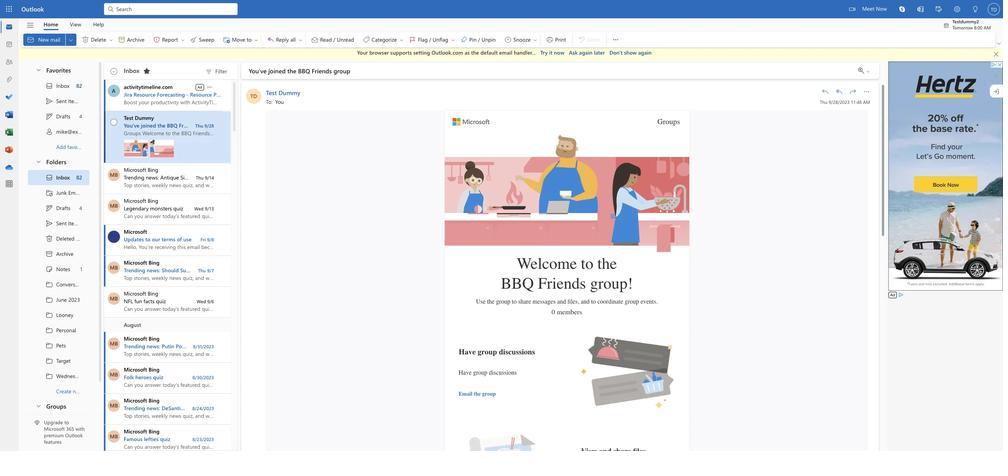 Task type: locate. For each thing, give the bounding box(es) containing it.
default
[[481, 49, 498, 56]]

drafts inside tree
[[56, 205, 70, 212]]

 tree item up deleted
[[28, 216, 89, 231]]

quiz for monsters
[[173, 205, 183, 212]]


[[107, 5, 115, 13]]

 left 
[[399, 38, 404, 42]]

7  from the top
[[46, 373, 53, 380]]

1 select a conversation checkbox from the top
[[106, 194, 124, 212]]

test dummy
[[266, 89, 301, 97], [124, 114, 154, 121]]

/ right the read
[[334, 36, 336, 43]]

you've joined the bbq friends group up test dummy popup button
[[249, 67, 350, 75]]

2  tree item from the top
[[28, 170, 89, 185]]

2 horizontal spatial friends
[[538, 274, 586, 293]]

2 attachment thumbnail image from the left
[[150, 139, 174, 158]]

jira
[[124, 91, 132, 98]]

1 vertical spatial 
[[111, 119, 117, 126]]

4 trending from the top
[[124, 405, 145, 412]]

try it now
[[541, 49, 565, 56]]

news: for antique
[[146, 174, 159, 181]]

1 vertical spatial friends
[[179, 122, 197, 129]]

conversationicon image
[[567, 327, 690, 419]]

 button inside folders tree item
[[32, 155, 45, 169]]

it
[[550, 49, 553, 56]]


[[118, 36, 126, 44], [46, 250, 53, 258]]

friends down the read
[[312, 67, 332, 75]]

1 horizontal spatial &
[[254, 174, 258, 181]]

trending for trending news: should supreme court disqualify trump from… and more
[[124, 267, 145, 274]]


[[68, 37, 74, 43], [109, 38, 113, 42], [181, 38, 185, 42], [254, 38, 259, 42], [299, 38, 303, 42], [399, 38, 404, 42], [451, 38, 456, 42], [533, 38, 538, 42], [36, 67, 42, 73], [866, 69, 871, 74], [36, 159, 42, 165], [36, 403, 42, 410]]

2 / from the left
[[429, 36, 432, 43]]

 button left 
[[450, 34, 457, 46]]

None text field
[[266, 98, 815, 105]]

word image
[[5, 111, 13, 119]]

thu down '' button
[[820, 99, 828, 105]]

news: for should
[[147, 267, 160, 274]]

0 vertical spatial email
[[68, 189, 81, 197]]

5 mb from the top
[[110, 340, 118, 347]]

1 vertical spatial inbox
[[56, 82, 69, 89]]

bing for trending news: antique singer sewing machine values & what… and more
[[148, 166, 158, 173]]

0 vertical spatial  button
[[32, 63, 45, 77]]

message list list box
[[104, 80, 302, 452]]

 archive down  tree item
[[46, 250, 74, 258]]

inbox inside the favorites tree
[[56, 82, 69, 89]]

1 vertical spatial  button
[[32, 155, 45, 169]]

 for  looney
[[46, 311, 53, 319]]

0 vertical spatial  sent items
[[46, 97, 81, 105]]

facts
[[144, 298, 155, 305]]

2 resource from the left
[[190, 91, 212, 98]]

 right  button
[[863, 88, 871, 95]]

outlook inside banner
[[21, 5, 44, 13]]

drafts for 2nd  tree item from the top
[[56, 205, 70, 212]]

 tree item up ' looney'
[[28, 292, 89, 308]]

& left tracking
[[236, 91, 240, 98]]

& right values
[[254, 174, 258, 181]]

 archive left 
[[118, 36, 145, 44]]

 for  popup button
[[863, 88, 871, 95]]


[[409, 36, 417, 44]]

1 trending from the top
[[124, 174, 144, 181]]

/ inside  pin / unpin
[[478, 36, 480, 43]]

bing for trending news: putin powerless to complain about china… and more
[[149, 335, 160, 342]]

thu left the 9/14
[[196, 175, 204, 181]]

 for 
[[46, 281, 53, 288]]

 tree item down junk
[[28, 201, 89, 216]]

82 inside the favorites tree
[[76, 82, 82, 89]]

0 horizontal spatial attachment thumbnail image
[[124, 139, 148, 158]]

2  from the top
[[46, 296, 53, 304]]

1 vertical spatial  tree item
[[28, 170, 89, 185]]

group!
[[590, 274, 633, 293]]

3  button from the top
[[32, 399, 45, 414]]

friends left 9/28 on the top of page
[[179, 122, 197, 129]]

/ right pin
[[478, 36, 480, 43]]

 inside  move to 
[[254, 38, 259, 42]]

drafts up  tree item
[[56, 113, 70, 120]]

1 vertical spatial  archive
[[46, 250, 74, 258]]

1 horizontal spatial 
[[82, 36, 89, 44]]

trending down updates
[[124, 267, 145, 274]]

2 mb from the top
[[110, 202, 118, 209]]


[[46, 97, 53, 105], [46, 220, 53, 227]]

 up  tree item
[[46, 220, 53, 227]]

favorites tree item
[[28, 63, 89, 78]]

am
[[984, 24, 991, 31], [864, 99, 871, 105]]

 tree item
[[28, 109, 89, 124], [28, 201, 89, 216]]

joined
[[268, 67, 286, 75], [141, 122, 156, 129]]

 for  dropdown button inside the message list "list box"
[[206, 84, 213, 90]]

 inside tree item
[[46, 235, 53, 243]]

0 horizontal spatial friends
[[179, 122, 197, 129]]

legendary
[[124, 205, 149, 212]]

1 vertical spatial  inbox
[[46, 174, 70, 181]]


[[143, 67, 151, 75]]

application
[[0, 0, 1004, 452]]

 inside  reply all 
[[299, 38, 303, 42]]

tab list containing home
[[38, 18, 110, 30]]


[[111, 68, 117, 75], [111, 119, 117, 126]]

0 horizontal spatial dummy
[[135, 114, 154, 121]]

select a conversation checkbox containing m
[[106, 225, 124, 243]]

0 horizontal spatial joined
[[141, 122, 156, 129]]

0 vertical spatial 
[[46, 82, 53, 90]]

microsoft for trending news: antique singer sewing machine values & what… and more
[[124, 166, 146, 173]]

/ for 
[[478, 36, 480, 43]]

 up 
[[46, 250, 53, 258]]

1 vertical spatial have
[[459, 370, 472, 377]]

welcome
[[517, 254, 577, 273]]


[[111, 68, 117, 74]]

1 vertical spatial 
[[46, 235, 53, 243]]

7 microsoft bing from the top
[[124, 397, 160, 404]]

2  from the top
[[111, 119, 117, 126]]

5  from the top
[[46, 342, 53, 350]]

2 horizontal spatial 
[[863, 88, 871, 95]]

add
[[56, 143, 66, 151]]

1 horizontal spatial dummy
[[279, 89, 301, 97]]

0 vertical spatial 
[[46, 113, 53, 120]]

mike@example.com
[[56, 128, 104, 135]]

to do image
[[5, 94, 13, 101]]

test dummy up you popup button
[[266, 89, 301, 97]]

mb for trending news: antique singer sewing machine values & what… and more
[[110, 171, 118, 178]]

0 horizontal spatial resource
[[134, 91, 156, 98]]

flag
[[418, 36, 428, 43]]

5 microsoft bing from the top
[[124, 335, 160, 342]]

4  from the top
[[46, 327, 53, 334]]

microsoft bing for famous lefties quiz
[[124, 428, 160, 435]]

bing for trending news: desantis disappears, vivek rises and woke… and more
[[149, 397, 160, 404]]

 left deleted
[[46, 235, 53, 243]]


[[205, 68, 213, 76]]

june
[[56, 296, 67, 304]]

2 microsoft bing image from the top
[[108, 293, 120, 305]]

joined inside the message list "list box"
[[141, 122, 156, 129]]

 button left favorites
[[32, 63, 45, 77]]

 for  june 2023
[[46, 296, 53, 304]]

 button
[[108, 34, 114, 46], [298, 34, 304, 46]]

1 horizontal spatial test
[[266, 89, 277, 97]]

1 vertical spatial  drafts
[[46, 204, 70, 212]]

1 4 from the top
[[79, 113, 82, 120]]

 button
[[23, 19, 38, 32]]

bbq inside welcome to the bbq friends group!
[[501, 274, 534, 293]]

2  button from the left
[[298, 34, 304, 46]]

 inside 'button'
[[836, 88, 843, 95]]

ad left set your advertising preferences icon
[[891, 292, 896, 298]]

0 vertical spatial  archive
[[118, 36, 145, 44]]

 inside the favorites tree
[[46, 82, 53, 90]]

a
[[112, 87, 116, 94]]

folk heroes quiz
[[124, 374, 163, 381]]

1 microsoft bing from the top
[[124, 166, 158, 173]]

1 vertical spatial  tree item
[[28, 201, 89, 216]]

microsoft bing for folk heroes quiz
[[124, 366, 160, 373]]

thu for machine
[[196, 175, 204, 181]]

mb for legendary monsters quiz
[[110, 202, 118, 209]]

test dummy image
[[246, 89, 262, 104]]

microsoft image
[[108, 231, 120, 243]]

email inside email message element
[[459, 391, 473, 398]]

setting
[[414, 49, 430, 56]]

microsoft for legendary monsters quiz
[[124, 197, 146, 204]]

court
[[203, 267, 217, 274]]

6  tree item from the top
[[28, 353, 89, 369]]

2  tree item from the top
[[28, 216, 89, 231]]

 for 
[[836, 88, 843, 95]]

items up  deleted items
[[68, 220, 81, 227]]

1 have group discussions from the top
[[459, 348, 535, 357]]

bing for famous lefties quiz
[[149, 428, 160, 435]]

ask again later
[[569, 49, 605, 56]]

/ right flag
[[429, 36, 432, 43]]

 button inside groups tree item
[[32, 399, 45, 414]]

microsoft inside the 'upgrade to microsoft 365 with premium outlook features'
[[44, 426, 65, 433]]

1 vertical spatial wed
[[197, 298, 206, 305]]

2 horizontal spatial  button
[[450, 34, 457, 46]]

 button up don't
[[609, 32, 624, 47]]

6  from the top
[[46, 357, 53, 365]]

9/7
[[207, 267, 214, 274]]

again right the show at the top right of page
[[639, 49, 652, 56]]

none text field containing to:
[[266, 98, 815, 105]]

outlook up  button
[[21, 5, 44, 13]]

 tree item up junk
[[28, 170, 89, 185]]

mb for famous lefties quiz
[[110, 433, 118, 440]]

 sweep
[[190, 36, 214, 44]]

0 vertical spatial sent
[[56, 98, 67, 105]]

to inside welcome to the bbq friends group!
[[581, 254, 594, 273]]

Select a conversation checkbox
[[106, 194, 124, 212], [106, 287, 124, 305]]

0 horizontal spatial again
[[580, 49, 593, 56]]

Select a conversation checkbox
[[106, 163, 124, 181], [106, 225, 124, 243], [106, 363, 124, 381], [106, 394, 124, 412]]

 left june on the bottom left of page
[[46, 296, 53, 304]]

inbox 
[[124, 67, 151, 75]]

add favorite
[[56, 143, 85, 151]]

1 vertical spatial  button
[[206, 83, 213, 90]]

sent inside the favorites tree
[[56, 98, 67, 105]]

4 microsoft bing image from the top
[[108, 400, 120, 412]]

365
[[66, 426, 74, 433]]

 inside select all messages option
[[111, 68, 117, 75]]

3 select a conversation checkbox from the top
[[106, 363, 124, 381]]

 flag / unflag 
[[409, 36, 456, 44]]

2 vertical spatial  button
[[32, 399, 45, 414]]

wed for nfl fun facts quiz
[[197, 298, 206, 305]]

meet
[[863, 5, 875, 12]]

 for  target
[[46, 357, 53, 365]]

you've joined the bbq friends group inside the message list "list box"
[[124, 122, 213, 129]]

0 horizontal spatial  archive
[[46, 250, 74, 258]]

0 vertical spatial select a conversation checkbox
[[106, 194, 124, 212]]

4 for first  tree item from the top
[[79, 113, 82, 120]]

1 horizontal spatial again
[[639, 49, 652, 56]]

select a conversation checkbox down august
[[106, 332, 124, 350]]

 inside "favorites" tree item
[[36, 67, 42, 73]]


[[363, 36, 370, 44]]

0 horizontal spatial you've joined the bbq friends group
[[124, 122, 213, 129]]

2 sent from the top
[[56, 220, 67, 227]]

groups tree item
[[28, 399, 89, 415]]

test dummy inside the message list "list box"
[[124, 114, 154, 121]]

 tree item
[[28, 93, 89, 109], [28, 216, 89, 231]]

1 horizontal spatial test dummy
[[266, 89, 301, 97]]

7  tree item from the top
[[28, 369, 89, 384]]

 button right delete
[[108, 34, 114, 46]]

inbox inside the inbox 
[[124, 67, 140, 75]]

tree containing 
[[28, 170, 98, 399]]

0 vertical spatial items
[[68, 98, 81, 105]]

set your advertising preferences image
[[899, 292, 905, 298]]

thu inside email message element
[[820, 99, 828, 105]]

select a conversation checkbox left fun
[[106, 287, 124, 305]]

 archive
[[118, 36, 145, 44], [46, 250, 74, 258]]

1 horizontal spatial  archive
[[118, 36, 145, 44]]

trending down august
[[124, 343, 145, 350]]

 button
[[847, 85, 860, 98]]

 target
[[46, 357, 71, 365]]

2 trending from the top
[[124, 267, 145, 274]]

microsoft bing image inside mb checkbox
[[108, 200, 120, 212]]

to right move
[[247, 36, 252, 43]]

test up to:
[[266, 89, 277, 97]]

welcome to the bbq friends group!
[[501, 254, 633, 293]]

0 horizontal spatial /
[[334, 36, 336, 43]]

82 inside tree
[[76, 174, 82, 181]]

 down activitytimeline.com icon
[[111, 119, 117, 126]]

items
[[68, 98, 81, 105], [68, 220, 81, 227], [76, 235, 89, 242]]

1 have from the top
[[459, 348, 476, 357]]

 button right mail
[[66, 34, 76, 46]]

1  button from the left
[[108, 34, 114, 46]]

82 down "favorites" tree item on the left of the page
[[76, 82, 82, 89]]

0 vertical spatial select a conversation checkbox
[[106, 332, 124, 350]]

1 horizontal spatial groups
[[658, 117, 680, 126]]

bing for nfl fun facts quiz
[[148, 290, 158, 297]]

ad
[[198, 84, 202, 89], [891, 292, 896, 298]]

8 microsoft bing from the top
[[124, 428, 160, 435]]

to inside  move to 
[[247, 36, 252, 43]]

help button
[[87, 18, 110, 30]]

 move to 
[[223, 36, 259, 44]]

don't show again
[[610, 49, 652, 56]]

4 up the mike@example.com
[[79, 113, 82, 120]]

select a conversation checkbox for trending news: desantis disappears, vivek rises and woke… and more
[[106, 394, 124, 412]]

 for  personal
[[46, 327, 53, 334]]

 reply all 
[[267, 36, 303, 44]]

 up don't
[[612, 36, 620, 44]]

1 horizontal spatial 
[[118, 36, 126, 44]]

1  from the top
[[46, 281, 53, 288]]

0 horizontal spatial bbq
[[167, 122, 178, 129]]

 button for groups
[[32, 399, 45, 414]]

1 vertical spatial 
[[46, 250, 53, 258]]

 button
[[967, 0, 985, 20]]

2 select a conversation checkbox from the top
[[106, 425, 124, 443]]

 inside  delete 
[[82, 36, 89, 44]]

0 vertical spatial ad
[[198, 84, 202, 89]]

 inside the favorites tree
[[46, 113, 53, 120]]

0 vertical spatial friends
[[312, 67, 332, 75]]

microsoft bing image for trending news: antique singer sewing machine values & what… and more
[[108, 169, 120, 181]]

1  sent items from the top
[[46, 97, 81, 105]]

0 vertical spatial wed
[[194, 206, 204, 212]]

2  from the top
[[46, 174, 53, 181]]

dummy inside the message list "list box"
[[135, 114, 154, 121]]

1  button from the top
[[32, 63, 45, 77]]


[[918, 6, 924, 12]]

0 vertical spatial 4
[[79, 113, 82, 120]]

 inside  categorize 
[[399, 38, 404, 42]]

add favorite tree item
[[28, 139, 89, 155]]

0 vertical spatial  tree item
[[28, 109, 89, 124]]

0 horizontal spatial email
[[68, 189, 81, 197]]

select a conversation checkbox right with in the left bottom of the page
[[106, 425, 124, 443]]

1 vertical spatial  sent items
[[46, 220, 81, 227]]

0 vertical spatial test dummy
[[266, 89, 301, 97]]

inbox up  junk email
[[56, 174, 70, 181]]

to
[[247, 36, 252, 43], [145, 236, 151, 243], [581, 254, 594, 273], [512, 298, 517, 305], [592, 298, 596, 305], [201, 343, 206, 350], [64, 420, 69, 426]]

 left reply
[[267, 36, 275, 44]]

test dummy down jira
[[124, 114, 154, 121]]

1 vertical spatial select a conversation checkbox
[[106, 425, 124, 443]]

test inside email message element
[[266, 89, 277, 97]]

4 microsoft bing image from the top
[[108, 431, 120, 443]]

select a conversation checkbox for famous lefties quiz
[[106, 425, 124, 443]]

microsoft bing image
[[108, 169, 120, 181], [108, 200, 120, 212], [108, 369, 120, 381], [108, 431, 120, 443]]

3 trending from the top
[[124, 343, 145, 350]]

 button left  at top left
[[180, 34, 186, 46]]

1  inbox from the top
[[46, 82, 69, 90]]

news: left should
[[147, 267, 160, 274]]

drafts inside the favorites tree
[[56, 113, 70, 120]]

1 vertical spatial archive
[[56, 250, 74, 258]]

mb inside select a conversation checkbox
[[110, 264, 118, 271]]

 inside  reply all 
[[267, 36, 275, 44]]

you've down jira
[[124, 122, 140, 129]]

test inside the message list "list box"
[[124, 114, 133, 121]]

 inside the message list "list box"
[[206, 84, 213, 90]]

1 vertical spatial 
[[836, 88, 843, 95]]

1  button from the left
[[66, 34, 76, 46]]

items inside the favorites tree
[[68, 98, 81, 105]]

trending for trending news: antique singer sewing machine values & what… and more
[[124, 174, 144, 181]]

 up 9/28/2023
[[836, 88, 843, 95]]

select a conversation checkbox for legendary monsters quiz
[[106, 194, 124, 212]]

the inside welcome to the bbq friends group!
[[598, 254, 617, 273]]

0 horizontal spatial  button
[[108, 34, 114, 46]]

4 microsoft bing from the top
[[124, 290, 158, 297]]

4
[[79, 113, 82, 120], [79, 205, 82, 212]]

dummy right  option
[[135, 114, 154, 121]]

 up premium features icon
[[36, 403, 42, 410]]

coordinate
[[598, 298, 624, 305]]

1 select a conversation checkbox from the top
[[106, 332, 124, 350]]

of
[[177, 236, 182, 243]]

 inbox
[[46, 82, 69, 90], [46, 174, 70, 181]]

1 microsoft bing image from the top
[[108, 262, 120, 274]]

joined right  option
[[141, 122, 156, 129]]

our
[[152, 236, 160, 243]]

1  from the top
[[46, 113, 53, 120]]

4  tree item from the top
[[28, 323, 89, 338]]

1 horizontal spatial ad
[[891, 292, 896, 298]]

3 microsoft bing image from the top
[[108, 338, 120, 350]]

move & delete group
[[23, 32, 260, 47]]

3 microsoft bing image from the top
[[108, 369, 120, 381]]

 sent items up deleted
[[46, 220, 81, 227]]

1 vertical spatial items
[[68, 220, 81, 227]]

2 microsoft bing from the top
[[124, 197, 158, 204]]

7 mb from the top
[[110, 402, 118, 409]]

new
[[38, 36, 49, 43]]

1 select a conversation checkbox from the top
[[106, 163, 124, 181]]

you've up tracking
[[249, 67, 267, 75]]

drafts down  junk email
[[56, 205, 70, 212]]

1 vertical spatial have group discussions
[[459, 370, 517, 377]]

thu 9/28/2023 11:48 am
[[820, 99, 871, 105]]

outlook banner
[[0, 0, 1004, 20]]

2  button from the top
[[32, 155, 45, 169]]

1  tree item from the top
[[28, 78, 89, 93]]

more for trending news: putin powerless to complain about china… and more
[[279, 343, 292, 350]]

dummy up you popup button
[[279, 89, 301, 97]]

microsoft bing image inside select a conversation checkbox
[[108, 262, 120, 274]]

 inside  snooze 
[[533, 38, 538, 42]]

 inside folders tree item
[[36, 159, 42, 165]]

message list section
[[104, 61, 302, 452]]

0 horizontal spatial 
[[46, 235, 53, 243]]

famous
[[124, 436, 143, 443]]

 tree item
[[28, 78, 89, 93], [28, 170, 89, 185]]

more right china…
[[279, 343, 292, 350]]

 button inside tags group
[[450, 34, 457, 46]]

0 vertical spatial inbox
[[124, 67, 140, 75]]

1 vertical spatial test
[[124, 114, 133, 121]]

1 horizontal spatial resource
[[190, 91, 212, 98]]

 tree item down favorites
[[28, 78, 89, 93]]

august heading
[[104, 318, 231, 332]]

resource down activitytimeline.com
[[134, 91, 156, 98]]

thu left 9/7
[[198, 267, 206, 274]]

 right all
[[299, 38, 303, 42]]

 button inside "favorites" tree item
[[32, 63, 45, 77]]

0 horizontal spatial 
[[267, 36, 275, 44]]

favorites tree
[[28, 60, 104, 155]]

/ for 
[[334, 36, 336, 43]]

microsoft bing for trending news: desantis disappears, vivek rises and woke… and more
[[124, 397, 160, 404]]

0 vertical spatial 
[[267, 36, 275, 44]]

 sent items inside the favorites tree
[[46, 97, 81, 105]]

 inside the favorites tree
[[46, 97, 53, 105]]

microsoft bing image inside mb checkbox
[[108, 293, 120, 305]]

discussions
[[499, 348, 535, 357], [489, 370, 517, 377]]

quiz for heroes
[[153, 374, 163, 381]]

bbq inside the message list "list box"
[[167, 122, 178, 129]]

sent inside tree
[[56, 220, 67, 227]]

1 horizontal spatial friends
[[312, 67, 332, 75]]

/ inside  read / unread
[[334, 36, 336, 43]]

use
[[476, 298, 486, 305]]

snooze
[[514, 36, 531, 43]]

 button for 
[[66, 34, 76, 46]]

2 vertical spatial bbq
[[501, 274, 534, 293]]

1 mb from the top
[[110, 171, 118, 178]]

thu left 9/28 on the top of page
[[195, 123, 203, 129]]

 down 
[[46, 281, 53, 288]]

thu 9/7
[[198, 267, 214, 274]]

now
[[876, 5, 887, 12]]

tab list
[[38, 18, 110, 30]]

microsoft bing for trending news: putin powerless to complain about china… and more
[[124, 335, 160, 342]]

 button down 
[[206, 83, 213, 90]]

bbq down "forecasting"
[[167, 122, 178, 129]]

friends inside welcome to the bbq friends group!
[[538, 274, 586, 293]]

all
[[291, 36, 296, 43]]

 left favorites
[[36, 67, 42, 73]]

ad up jira resource forecasting - resource planning & tracking
[[198, 84, 202, 89]]

3 microsoft bing from the top
[[124, 259, 160, 266]]

1 horizontal spatial  button
[[298, 34, 304, 46]]

Select a conversation checkbox
[[106, 332, 124, 350], [106, 425, 124, 443]]

1 vertical spatial  tree item
[[28, 216, 89, 231]]


[[46, 128, 53, 136]]

2 drafts from the top
[[56, 205, 70, 212]]

2  tree item from the top
[[28, 201, 89, 216]]

1 / from the left
[[334, 36, 336, 43]]

microsoft bing image for trending news: putin powerless to complain about china… and more
[[108, 338, 120, 350]]

 up 
[[46, 174, 53, 181]]

1 vertical spatial drafts
[[56, 205, 70, 212]]

 inside tree item
[[46, 250, 53, 258]]

 tree item down pets
[[28, 353, 89, 369]]

fun
[[134, 298, 142, 305]]

 tree item
[[28, 185, 89, 201]]

1 attachment thumbnail image from the left
[[124, 139, 148, 158]]

2  from the top
[[46, 204, 53, 212]]

calendar image
[[5, 41, 13, 49]]

3  from the top
[[46, 311, 53, 319]]

 right snooze
[[533, 38, 538, 42]]

 tree item up  target
[[28, 338, 89, 353]]

2 select a conversation checkbox from the top
[[106, 287, 124, 305]]

0 horizontal spatial 
[[46, 250, 53, 258]]

 looney
[[46, 311, 73, 319]]


[[46, 189, 53, 197]]


[[82, 36, 89, 44], [46, 235, 53, 243]]

 inside  delete 
[[109, 38, 113, 42]]

to up group!
[[581, 254, 594, 273]]

1 horizontal spatial 
[[836, 88, 843, 95]]

0 horizontal spatial ad
[[198, 84, 202, 89]]

4 down  junk email
[[79, 205, 82, 212]]

 button inside move & delete group
[[108, 34, 114, 46]]

sent
[[56, 98, 67, 105], [56, 220, 67, 227]]

td
[[250, 92, 257, 100]]

0 vertical spatial you've joined the bbq friends group
[[249, 67, 350, 75]]

8 mb from the top
[[110, 433, 118, 440]]

items right deleted
[[76, 235, 89, 242]]

microsoft for folk heroes quiz
[[124, 366, 147, 373]]

sewing
[[197, 174, 214, 181]]

Select a conversation checkbox
[[106, 256, 124, 274]]

outlook right premium
[[65, 433, 83, 439]]

1 vertical spatial email
[[459, 391, 473, 398]]

1 horizontal spatial outlook
[[65, 433, 83, 439]]

82 for 1st  tree item from the bottom of the application containing welcome to the bbq friends group!
[[76, 174, 82, 181]]

trending up 'legendary'
[[124, 174, 144, 181]]

4 mb from the top
[[110, 295, 118, 302]]

 read / unread
[[311, 36, 354, 44]]

1 vertical spatial sent
[[56, 220, 67, 227]]

 button
[[32, 63, 45, 77], [32, 155, 45, 169], [32, 399, 45, 414]]

 button up premium features icon
[[32, 399, 45, 414]]

 tree item down "favorites" tree item on the left of the page
[[28, 93, 89, 109]]

0 vertical spatial test
[[266, 89, 277, 97]]

1 horizontal spatial you've joined the bbq friends group
[[249, 67, 350, 75]]

1 82 from the top
[[76, 82, 82, 89]]

4 inside tree
[[79, 205, 82, 212]]

0 vertical spatial 
[[46, 97, 53, 105]]

attachment thumbnail image
[[124, 139, 148, 158], [150, 139, 174, 158]]

deleted
[[56, 235, 75, 242]]

4 inside the favorites tree
[[79, 113, 82, 120]]

 up 
[[46, 97, 53, 105]]

1  from the top
[[46, 97, 53, 105]]

8:00
[[975, 24, 983, 31]]

now
[[554, 49, 565, 56]]

handler...
[[514, 49, 536, 56]]

1  drafts from the top
[[46, 113, 70, 120]]

1 horizontal spatial archive
[[127, 36, 145, 43]]

am inside  testdummy2 tomorrow 8:00 am
[[984, 24, 991, 31]]

1 vertical spatial 82
[[76, 174, 82, 181]]

 sent items up  tree item
[[46, 97, 81, 105]]

3 / from the left
[[478, 36, 480, 43]]

3 mb from the top
[[110, 264, 118, 271]]

friends up the files,
[[538, 274, 586, 293]]

2  button from the left
[[180, 34, 186, 46]]

 inside " "
[[866, 69, 871, 74]]

0 horizontal spatial you've
[[124, 122, 140, 129]]

 drafts up  tree item
[[46, 113, 70, 120]]

0 vertical spatial have group discussions
[[459, 348, 535, 357]]

 for  deleted items
[[46, 235, 53, 243]]

tree
[[28, 170, 98, 399]]

1 vertical spatial 
[[46, 220, 53, 227]]

 left 
[[451, 38, 456, 42]]

1 vertical spatial joined
[[141, 122, 156, 129]]

2 4 from the top
[[79, 205, 82, 212]]

1 vertical spatial dummy
[[135, 114, 154, 121]]

82
[[76, 82, 82, 89], [76, 174, 82, 181]]

trending for trending news: desantis disappears, vivek rises and woke… and more
[[124, 405, 145, 412]]

 pets
[[46, 342, 66, 350]]

2 82 from the top
[[76, 174, 82, 181]]

2 vertical spatial friends
[[538, 274, 586, 293]]

microsoft bing image for famous lefties quiz
[[108, 431, 120, 443]]

3  button from the left
[[450, 34, 457, 46]]

0 vertical spatial outlook
[[21, 5, 44, 13]]

you
[[275, 98, 284, 105]]

1  from the top
[[46, 82, 53, 90]]

 up  pets
[[46, 327, 53, 334]]

mb for trending news: desantis disappears, vivek rises and woke… and more
[[110, 402, 118, 409]]

more right from…
[[289, 267, 302, 274]]

 mike@example.com
[[46, 128, 104, 136]]

resource right -
[[190, 91, 212, 98]]

and right china…
[[269, 343, 278, 350]]

mb for folk heroes quiz
[[110, 371, 118, 378]]

wed left 9/6
[[197, 298, 206, 305]]

4 select a conversation checkbox from the top
[[106, 394, 124, 412]]

0 vertical spatial bbq
[[298, 67, 310, 75]]

1 horizontal spatial email
[[459, 391, 473, 398]]

2 have group discussions from the top
[[459, 370, 517, 377]]

groups inside email message element
[[658, 117, 680, 126]]

 tree item
[[28, 124, 104, 139]]

2 vertical spatial inbox
[[56, 174, 70, 181]]

 button left folders
[[32, 155, 45, 169]]

news: left desantis
[[147, 405, 160, 412]]

ad inside the message list "list box"
[[198, 84, 202, 89]]

more for trending news: desantis disappears, vivek rises and woke… and more
[[283, 405, 296, 412]]

inbox left the  button
[[124, 67, 140, 75]]

microsoft bing image
[[108, 262, 120, 274], [108, 293, 120, 305], [108, 338, 120, 350], [108, 400, 120, 412]]

 down  target
[[46, 373, 53, 380]]

1 drafts from the top
[[56, 113, 70, 120]]

folders tree item
[[28, 155, 89, 170]]

excel image
[[5, 129, 13, 137]]

bbq up share
[[501, 274, 534, 293]]

/ inside  flag / unflag 
[[429, 36, 432, 43]]

move
[[232, 36, 245, 43]]

don't
[[610, 49, 623, 56]]

outlook inside the 'upgrade to microsoft 365 with premium outlook features'
[[65, 433, 83, 439]]

 tree item
[[28, 277, 89, 292], [28, 292, 89, 308], [28, 308, 89, 323], [28, 323, 89, 338], [28, 338, 89, 353], [28, 353, 89, 369], [28, 369, 89, 384]]

1 sent from the top
[[56, 98, 67, 105]]

6 microsoft bing from the top
[[124, 366, 160, 373]]

2 select a conversation checkbox from the top
[[106, 225, 124, 243]]

none text field inside email message element
[[266, 98, 815, 105]]

1 microsoft bing image from the top
[[108, 169, 120, 181]]

quiz
[[173, 205, 183, 212], [156, 298, 166, 305], [153, 374, 163, 381], [160, 436, 170, 443]]

personal
[[56, 327, 76, 334]]

2 have from the top
[[459, 370, 472, 377]]

 inside  popup button
[[863, 88, 871, 95]]

files image
[[5, 76, 13, 84]]

quiz right facts
[[156, 298, 166, 305]]

email message element
[[241, 82, 879, 452]]

1 vertical spatial you've joined the bbq friends group
[[124, 122, 213, 129]]

2 microsoft bing image from the top
[[108, 200, 120, 212]]

1  from the top
[[111, 68, 117, 75]]

6 mb from the top
[[110, 371, 118, 378]]

 left folders
[[36, 159, 42, 165]]

0 vertical spatial  tree item
[[28, 78, 89, 93]]



Task type: vqa. For each thing, say whether or not it's contained in the screenshot.


Task type: describe. For each thing, give the bounding box(es) containing it.
activitytimeline.com image
[[108, 85, 120, 97]]

td image
[[988, 3, 1001, 15]]

 inside  flag / unflag 
[[451, 38, 456, 42]]

thu for disqualify
[[198, 267, 206, 274]]

powerpoint image
[[5, 146, 13, 154]]

the inside "use the group to share messages and files, and to coordinate group events. 0 members"
[[487, 298, 495, 305]]

mail image
[[5, 23, 13, 31]]

microsoft for trending news: desantis disappears, vivek rises and woke… and more
[[124, 397, 147, 404]]

and left the files,
[[558, 298, 566, 305]]

use the group to share messages and files, and to coordinate group events. 0 members
[[476, 298, 658, 316]]

microsoft bing image for nfl fun facts quiz
[[108, 293, 120, 305]]

2  sent items from the top
[[46, 220, 81, 227]]

 categorize 
[[363, 36, 404, 44]]

mb for trending news: should supreme court disqualify trump from… and more
[[110, 264, 118, 271]]

microsoft bing for trending news: should supreme court disqualify trump from… and more
[[124, 259, 160, 266]]

disappears,
[[184, 405, 213, 412]]

 for right  dropdown button
[[612, 36, 620, 44]]

friends inside the message list "list box"
[[179, 122, 197, 129]]

2 again from the left
[[639, 49, 652, 56]]

to left complain
[[201, 343, 206, 350]]

tracking
[[242, 91, 262, 98]]

to left share
[[512, 298, 517, 305]]

notes
[[56, 266, 70, 273]]

1 horizontal spatial you've
[[249, 67, 267, 75]]

Select a conversation checkbox
[[106, 111, 124, 128]]


[[46, 266, 53, 273]]

1
[[80, 266, 82, 273]]

target
[[56, 358, 71, 365]]

putin
[[162, 343, 175, 350]]

quiz for lefties
[[160, 436, 170, 443]]

upgrade
[[44, 420, 63, 426]]

terms
[[162, 236, 176, 243]]

select a conversation checkbox for updates to our terms of use
[[106, 225, 124, 243]]

browser
[[370, 49, 389, 56]]

what…
[[259, 174, 276, 181]]

bing for folk heroes quiz
[[149, 366, 160, 373]]

favorite
[[67, 143, 85, 151]]

Select all messages checkbox
[[109, 66, 119, 77]]

mb for nfl fun facts quiz
[[110, 295, 118, 302]]

8/30/2023
[[192, 375, 214, 381]]

should
[[162, 267, 179, 274]]

1  tree item from the top
[[28, 109, 89, 124]]

 tree item
[[28, 262, 89, 277]]

 button for folders
[[32, 155, 45, 169]]

 button
[[834, 85, 846, 98]]

 button
[[861, 85, 873, 98]]

nfl fun facts quiz
[[124, 298, 166, 305]]

people image
[[5, 59, 13, 66]]

bing for trending news: should supreme court disqualify trump from… and more
[[149, 259, 160, 266]]

filesicon image
[[445, 430, 567, 452]]

more apps image
[[5, 180, 13, 188]]

4 for 2nd  tree item from the top
[[79, 205, 82, 212]]

2  drafts from the top
[[46, 204, 70, 212]]

to left the coordinate
[[592, 298, 596, 305]]

email the group
[[459, 391, 496, 398]]

2  tree item from the top
[[28, 292, 89, 308]]

help
[[93, 20, 104, 28]]

to left our
[[145, 236, 151, 243]]

microsoft bing image for legendary monsters quiz
[[108, 200, 120, 212]]

 button
[[930, 0, 949, 20]]

1 vertical spatial discussions
[[489, 370, 517, 377]]

 tree item
[[28, 231, 89, 246]]

left-rail-appbar navigation
[[2, 18, 17, 177]]

 inbox inside the favorites tree
[[46, 82, 69, 90]]

inbox heading
[[124, 63, 153, 79]]

 drafts inside the favorites tree
[[46, 113, 70, 120]]

and right woke… at the left bottom
[[272, 405, 282, 412]]

archive inside move & delete group
[[127, 36, 145, 43]]

 button for 
[[298, 34, 304, 46]]

 for first  tree item from the top of the application containing welcome to the bbq friends group!
[[46, 82, 53, 90]]

 inside  report 
[[181, 38, 185, 42]]

1  tree item from the top
[[28, 93, 89, 109]]

to inside the 'upgrade to microsoft 365 with premium outlook features'
[[64, 420, 69, 426]]

 for  reply all 
[[267, 36, 275, 44]]

files,
[[568, 298, 580, 305]]

supreme
[[180, 267, 202, 274]]

1 horizontal spatial joined
[[268, 67, 286, 75]]

more for trending news: should supreme court disqualify trump from… and more
[[289, 267, 302, 274]]

microsoft for nfl fun facts quiz
[[124, 290, 146, 297]]


[[998, 42, 1001, 46]]

 notes
[[46, 266, 70, 273]]

the inside "list box"
[[158, 122, 166, 129]]

 tree item
[[28, 246, 89, 262]]

tab list inside application
[[38, 18, 110, 30]]

trending news: putin powerless to complain about china… and more
[[124, 343, 292, 350]]

new
[[73, 388, 83, 395]]

0 vertical spatial &
[[236, 91, 240, 98]]

 archive inside  tree item
[[46, 250, 74, 258]]

disqualify
[[219, 267, 242, 274]]

1 horizontal spatial bbq
[[298, 67, 310, 75]]

microsoft bing image for trending news: should supreme court disqualify trump from… and more
[[108, 262, 120, 274]]

 for 1st  tree item from the bottom of the application containing welcome to the bbq friends group!
[[46, 174, 53, 181]]

dummy inside email message element
[[279, 89, 301, 97]]

use
[[183, 236, 192, 243]]

premium
[[44, 433, 64, 439]]

groups inside tree item
[[46, 402, 66, 410]]

 button for 
[[180, 34, 186, 46]]


[[973, 6, 979, 12]]

rises
[[229, 405, 241, 412]]

thu 9/28
[[195, 123, 214, 129]]

application containing welcome to the bbq friends group!
[[0, 0, 1004, 452]]

create new folder
[[56, 388, 98, 395]]

8/24/2023
[[192, 405, 214, 412]]

0 vertical spatial discussions
[[499, 348, 535, 357]]

 button for 
[[108, 34, 114, 46]]

 button
[[949, 0, 967, 20]]

sweep
[[199, 36, 214, 43]]

drafts for first  tree item from the top
[[56, 113, 70, 120]]

more right what…
[[288, 174, 300, 181]]

 for  pets
[[46, 342, 53, 350]]

trending for trending news: putin powerless to complain about china… and more
[[124, 343, 145, 350]]

select a conversation checkbox for trending news: putin powerless to complain about china… and more
[[106, 332, 124, 350]]

email
[[499, 49, 513, 56]]

9/6
[[207, 298, 214, 305]]

wed for legendary monsters quiz
[[194, 206, 204, 212]]

microsoft bing for legendary monsters quiz
[[124, 197, 158, 204]]

inbox for 1st  tree item from the bottom of the application containing welcome to the bbq friends group!
[[56, 174, 70, 181]]

looney
[[56, 312, 73, 319]]


[[190, 36, 198, 44]]

82 for first  tree item from the top of the application containing welcome to the bbq friends group!
[[76, 82, 82, 89]]

with
[[76, 426, 85, 433]]

and right the files,
[[581, 298, 590, 305]]

pets
[[56, 342, 66, 349]]

premium features image
[[34, 421, 40, 426]]

 archive inside move & delete group
[[118, 36, 145, 44]]

unflag
[[433, 36, 449, 43]]

desantis
[[162, 405, 183, 412]]

 for  delete 
[[82, 36, 89, 44]]

microsoft bing for trending news: antique singer sewing machine values & what… and more
[[124, 166, 158, 173]]

email the group link
[[459, 391, 496, 398]]

 wednesday
[[46, 373, 84, 380]]

archive inside  tree item
[[56, 250, 74, 258]]

bing for legendary monsters quiz
[[148, 197, 158, 204]]


[[859, 67, 865, 74]]

 inside  archive
[[118, 36, 126, 44]]

microsoft image
[[445, 110, 498, 133]]

and right from…
[[278, 267, 287, 274]]

2023
[[68, 296, 80, 304]]

view button
[[64, 18, 87, 30]]

 button for 
[[450, 34, 457, 46]]

am inside email message element
[[864, 99, 871, 105]]

and right rises
[[242, 405, 251, 412]]

microsoft for famous lefties quiz
[[124, 428, 147, 435]]

forecasting
[[157, 91, 185, 98]]

1  tree item from the top
[[28, 277, 89, 292]]

microsoft bing image for folk heroes quiz
[[108, 369, 120, 381]]

1 horizontal spatial  button
[[609, 32, 624, 47]]

11:48
[[851, 99, 862, 105]]

updates to our terms of use
[[124, 236, 192, 243]]

microsoft for trending news: putin powerless to complain about china… and more
[[124, 335, 147, 342]]

9/8
[[207, 236, 214, 243]]

onedrive image
[[5, 164, 13, 172]]

 inside groups tree item
[[36, 403, 42, 410]]

print
[[556, 36, 567, 43]]

antique
[[161, 174, 179, 181]]


[[936, 6, 943, 12]]

about
[[233, 343, 248, 350]]

microsoft for trending news: should supreme court disqualify trump from… and more
[[124, 259, 147, 266]]

test dummy inside email message element
[[266, 89, 301, 97]]

m
[[111, 233, 116, 240]]

1 again from the left
[[580, 49, 593, 56]]

your
[[357, 49, 368, 56]]

create
[[56, 388, 71, 395]]

9/14
[[205, 175, 214, 181]]

tags group
[[307, 32, 539, 47]]

categorize
[[372, 36, 397, 43]]

select a conversation checkbox for nfl fun facts quiz
[[106, 287, 124, 305]]


[[955, 6, 961, 12]]

outlook link
[[21, 0, 44, 18]]


[[311, 36, 319, 44]]

 for  wednesday
[[46, 373, 53, 380]]

3  tree item from the top
[[28, 308, 89, 323]]

9/13
[[205, 206, 214, 212]]

and right what…
[[277, 174, 286, 181]]

 filter
[[205, 68, 227, 76]]

create new folder tree item
[[28, 384, 98, 399]]

news: for putin
[[147, 343, 160, 350]]

legendary monsters quiz
[[124, 205, 183, 212]]

 button inside the message list "list box"
[[206, 83, 213, 90]]

microsoft bing image for trending news: desantis disappears, vivek rises and woke… and more
[[108, 400, 120, 412]]

group inside the message list "list box"
[[198, 122, 213, 129]]

/ for 
[[429, 36, 432, 43]]

select a conversation checkbox for folk heroes quiz
[[106, 363, 124, 381]]

to:
[[266, 98, 273, 105]]

 button for favorites
[[32, 63, 45, 77]]


[[850, 88, 857, 95]]

news: for desantis
[[147, 405, 160, 412]]

items inside  deleted items
[[76, 235, 89, 242]]

heroes
[[135, 374, 152, 381]]

home button
[[38, 18, 64, 30]]

powerless
[[176, 343, 200, 350]]

machine
[[215, 174, 236, 181]]

mb for trending news: putin powerless to complain about china… and more
[[110, 340, 118, 347]]

 search field
[[104, 0, 238, 17]]

test dummy button
[[266, 89, 301, 97]]

share
[[518, 298, 531, 305]]

td button
[[246, 89, 262, 104]]

5  tree item from the top
[[28, 338, 89, 353]]

 
[[859, 67, 871, 74]]

 deleted items
[[46, 235, 89, 243]]

Search for email, meetings, files and more. field
[[115, 5, 233, 13]]

1 resource from the left
[[134, 91, 156, 98]]

values
[[237, 174, 252, 181]]

inbox for first  tree item from the top of the application containing welcome to the bbq friends group!
[[56, 82, 69, 89]]

microsoft bing for nfl fun facts quiz
[[124, 290, 158, 297]]

you've inside the message list "list box"
[[124, 122, 140, 129]]

reply
[[276, 36, 289, 43]]

thu for group
[[195, 123, 203, 129]]

2  from the top
[[46, 220, 53, 227]]

2  inbox from the top
[[46, 174, 70, 181]]


[[850, 6, 856, 12]]

select a conversation checkbox for trending news: antique singer sewing machine values & what… and more
[[106, 163, 124, 181]]

 personal
[[46, 327, 76, 334]]

1 vertical spatial ad
[[891, 292, 896, 298]]

email inside  junk email
[[68, 189, 81, 197]]

 inside option
[[111, 119, 117, 126]]

 inside dropdown button
[[68, 37, 74, 43]]

testdummy2
[[953, 18, 980, 24]]



